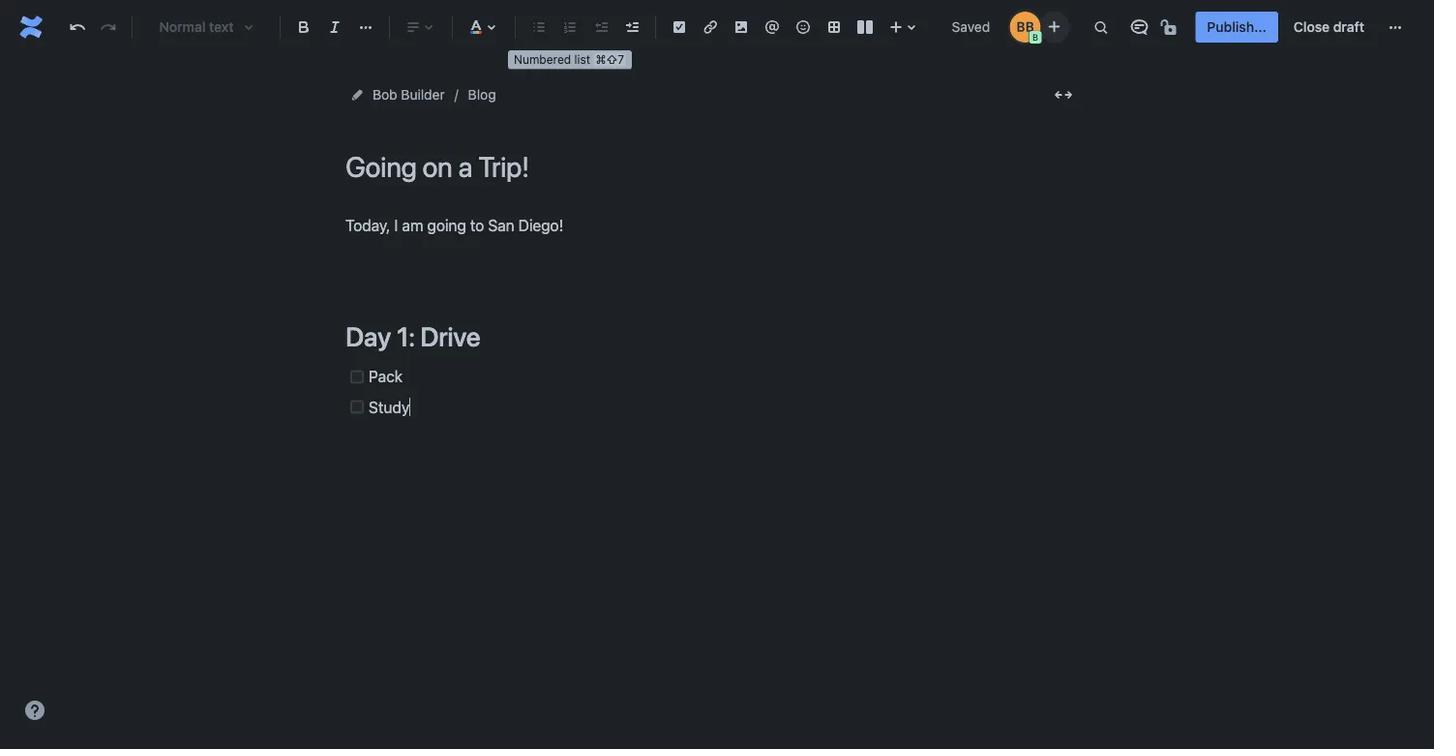 Task type: vqa. For each thing, say whether or not it's contained in the screenshot.
"list"
yes



Task type: locate. For each thing, give the bounding box(es) containing it.
bob
[[373, 87, 398, 103]]

numbered list ⌘⇧7
[[514, 50, 625, 63]]

bold ⌘b image
[[292, 15, 316, 39]]

confluence image
[[15, 12, 46, 43]]

today,
[[346, 216, 390, 234]]

day
[[346, 320, 391, 352]]

today, i am going to san diego!
[[346, 216, 564, 234]]

day 1: drive
[[346, 320, 480, 352]]

comment icon image
[[1128, 15, 1151, 39]]

layouts image
[[854, 15, 877, 39]]

bob builder link
[[373, 83, 445, 106]]

tooltip
[[508, 47, 632, 66]]

invite to edit image
[[1043, 15, 1066, 38]]

drive
[[420, 320, 480, 352]]

confluence image
[[15, 12, 46, 43]]

going
[[427, 216, 466, 234]]

draft
[[1334, 19, 1365, 35]]

close draft button
[[1283, 12, 1377, 43]]

link image
[[699, 15, 722, 39]]

Blog post title text field
[[346, 151, 1081, 183]]

bob builder
[[373, 87, 445, 103]]

1:
[[397, 320, 415, 352]]

numbered
[[514, 50, 571, 63]]

no restrictions image
[[1159, 15, 1182, 39]]

action item image
[[668, 15, 691, 39]]

list
[[575, 50, 591, 63]]

builder
[[401, 87, 445, 103]]

to
[[470, 216, 484, 234]]

add image, video, or file image
[[730, 15, 753, 39]]

⌘⇧7
[[596, 50, 625, 63]]

diego!
[[519, 216, 564, 234]]



Task type: describe. For each thing, give the bounding box(es) containing it.
pack
[[369, 367, 403, 386]]

tooltip containing numbered list
[[508, 47, 632, 66]]

blog
[[468, 87, 496, 103]]

italic ⌘i image
[[323, 15, 347, 39]]

find and replace image
[[1089, 15, 1113, 39]]

undo ⌘z image
[[66, 15, 89, 39]]

am
[[402, 216, 423, 234]]

outdent ⇧tab image
[[590, 15, 613, 39]]

more formatting image
[[354, 15, 378, 39]]

close draft
[[1294, 19, 1365, 35]]

blog link
[[468, 83, 496, 106]]

emoji image
[[792, 15, 815, 39]]

help image
[[23, 699, 46, 722]]

more image
[[1384, 15, 1408, 39]]

i
[[394, 216, 398, 234]]

close
[[1294, 19, 1330, 35]]

Main content area, start typing to enter text. text field
[[346, 212, 1081, 421]]

indent tab image
[[621, 15, 644, 39]]

numbered list ⌘⇧7 image
[[559, 15, 582, 39]]

bob builder image
[[1010, 12, 1041, 43]]

move this blog image
[[349, 87, 365, 103]]

redo ⌘⇧z image
[[97, 15, 120, 39]]

san
[[488, 216, 515, 234]]

make page full-width image
[[1052, 83, 1076, 106]]

publish...
[[1208, 19, 1267, 35]]

study
[[369, 398, 410, 416]]

table image
[[823, 15, 846, 39]]

bullet list ⌘⇧8 image
[[528, 15, 551, 39]]

publish... button
[[1196, 12, 1279, 43]]

mention image
[[761, 15, 784, 39]]

saved
[[952, 19, 991, 35]]



